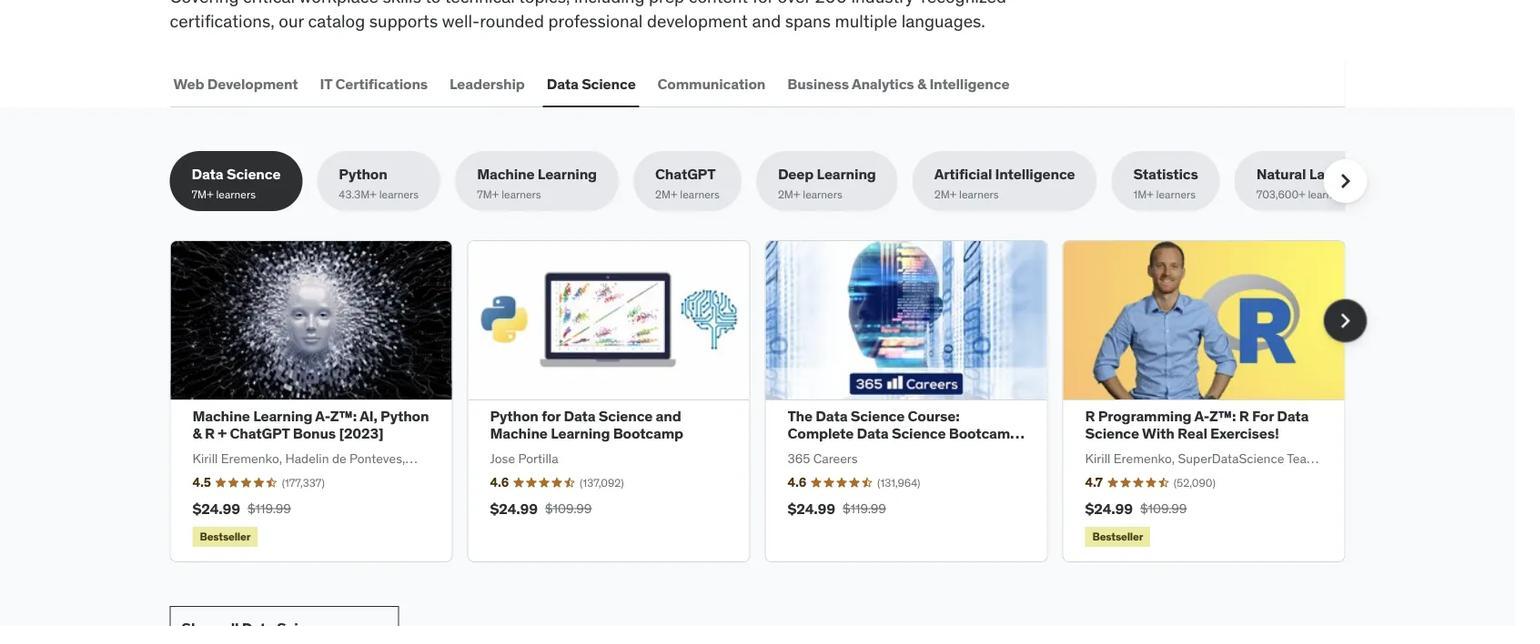 Task type: locate. For each thing, give the bounding box(es) containing it.
machine for machine learning 7m+ learners
[[477, 165, 535, 184]]

0 horizontal spatial r
[[205, 424, 215, 443]]

r programming a-z™: r for data science with real exercises!
[[1085, 407, 1309, 443]]

the data science course: complete data science bootcamp 2023 link
[[788, 407, 1025, 460]]

next image
[[1331, 306, 1360, 336]]

covering critical workplace skills to technical topics, including prep content for over 200 industry-recognized certifications, our catalog supports well-rounded professional development and spans multiple languages.
[[170, 0, 1007, 31]]

1 horizontal spatial chatgpt
[[655, 165, 716, 184]]

2 a- from the left
[[1195, 407, 1210, 426]]

2 bootcamp from the left
[[949, 424, 1019, 443]]

a- inside 'machine learning a-z™: ai, python & r + chatgpt bonus [2023]'
[[315, 407, 330, 426]]

2 learners from the left
[[379, 187, 419, 202]]

machine learning a-z™: ai, python & r + chatgpt bonus [2023] link
[[193, 407, 429, 443]]

learning inside deep learning 2m+ learners
[[817, 165, 876, 184]]

r left programming
[[1085, 407, 1095, 426]]

a- inside 'r programming a-z™: r for data science with real exercises!'
[[1195, 407, 1210, 426]]

a- for bonus
[[315, 407, 330, 426]]

multiple
[[835, 10, 898, 31]]

1 a- from the left
[[315, 407, 330, 426]]

learners inside python 43.3m+ learners
[[379, 187, 419, 202]]

& inside 'machine learning a-z™: ai, python & r + chatgpt bonus [2023]'
[[193, 424, 202, 443]]

1 vertical spatial &
[[193, 424, 202, 443]]

rounded
[[480, 10, 544, 31]]

science
[[582, 74, 636, 93], [227, 165, 281, 184], [599, 407, 653, 426], [851, 407, 905, 426], [892, 424, 946, 443], [1085, 424, 1140, 443]]

z™: inside 'machine learning a-z™: ai, python & r + chatgpt bonus [2023]'
[[330, 407, 357, 426]]

1 horizontal spatial and
[[752, 10, 781, 31]]

0 horizontal spatial for
[[542, 407, 561, 426]]

7m+
[[192, 187, 214, 202], [477, 187, 499, 202]]

learning for 7m+
[[538, 165, 597, 184]]

2m+
[[655, 187, 678, 202], [778, 187, 800, 202], [935, 187, 957, 202]]

0 horizontal spatial a-
[[315, 407, 330, 426]]

for inside python for data science and machine learning bootcamp
[[542, 407, 561, 426]]

python
[[339, 165, 387, 184], [381, 407, 429, 426], [490, 407, 539, 426]]

5 learners from the left
[[803, 187, 843, 202]]

machine inside 'machine learning a-z™: ai, python & r + chatgpt bonus [2023]'
[[193, 407, 250, 426]]

for inside covering critical workplace skills to technical topics, including prep content for over 200 industry-recognized certifications, our catalog supports well-rounded professional development and spans multiple languages.
[[753, 0, 774, 7]]

machine inside python for data science and machine learning bootcamp
[[490, 424, 548, 443]]

703,600+
[[1257, 187, 1306, 202]]

including
[[574, 0, 645, 7]]

1 vertical spatial and
[[656, 407, 681, 426]]

7m+ inside machine learning 7m+ learners
[[477, 187, 499, 202]]

& right analytics
[[917, 74, 927, 93]]

1 horizontal spatial for
[[753, 0, 774, 7]]

leadership
[[450, 74, 525, 93]]

professional
[[549, 10, 643, 31]]

learners inside natural language processing 703,600+ learners
[[1308, 187, 1348, 202]]

0 vertical spatial intelligence
[[930, 74, 1010, 93]]

our
[[279, 10, 304, 31]]

statistics 1m+ learners
[[1134, 165, 1199, 202]]

industry-
[[852, 0, 921, 7]]

learners inside 'statistics 1m+ learners'
[[1157, 187, 1196, 202]]

0 vertical spatial for
[[753, 0, 774, 7]]

chatgpt inside the chatgpt 2m+ learners
[[655, 165, 716, 184]]

python for data science and machine learning bootcamp
[[490, 407, 684, 443]]

0 horizontal spatial and
[[656, 407, 681, 426]]

7 learners from the left
[[1157, 187, 1196, 202]]

data science
[[547, 74, 636, 93]]

0 horizontal spatial &
[[193, 424, 202, 443]]

learners inside machine learning 7m+ learners
[[502, 187, 541, 202]]

python inside python 43.3m+ learners
[[339, 165, 387, 184]]

artificial intelligence 2m+ learners
[[935, 165, 1076, 202]]

and
[[752, 10, 781, 31], [656, 407, 681, 426]]

learning
[[538, 165, 597, 184], [817, 165, 876, 184], [253, 407, 312, 426], [551, 424, 610, 443]]

2 z™: from the left
[[1210, 407, 1236, 426]]

0 horizontal spatial 7m+
[[192, 187, 214, 202]]

3 2m+ from the left
[[935, 187, 957, 202]]

2 horizontal spatial 2m+
[[935, 187, 957, 202]]

prep
[[649, 0, 685, 7]]

python inside python for data science and machine learning bootcamp
[[490, 407, 539, 426]]

intelligence right artificial
[[995, 165, 1076, 184]]

certifications,
[[170, 10, 275, 31]]

data inside data science button
[[547, 74, 579, 93]]

1 z™: from the left
[[330, 407, 357, 426]]

bootcamp
[[613, 424, 684, 443], [949, 424, 1019, 443]]

learning inside 'machine learning a-z™: ai, python & r + chatgpt bonus [2023]'
[[253, 407, 312, 426]]

technical
[[445, 0, 515, 7]]

z™: right the real
[[1210, 407, 1236, 426]]

1 horizontal spatial z™:
[[1210, 407, 1236, 426]]

for
[[753, 0, 774, 7], [542, 407, 561, 426]]

machine learning 7m+ learners
[[477, 165, 597, 202]]

learners
[[216, 187, 256, 202], [379, 187, 419, 202], [502, 187, 541, 202], [680, 187, 720, 202], [803, 187, 843, 202], [959, 187, 999, 202], [1157, 187, 1196, 202], [1308, 187, 1348, 202]]

bootcamp for course:
[[949, 424, 1019, 443]]

0 vertical spatial &
[[917, 74, 927, 93]]

z™:
[[330, 407, 357, 426], [1210, 407, 1236, 426]]

7m+ for machine learning
[[477, 187, 499, 202]]

1 horizontal spatial a-
[[1195, 407, 1210, 426]]

machine inside machine learning 7m+ learners
[[477, 165, 535, 184]]

0 vertical spatial and
[[752, 10, 781, 31]]

r
[[1085, 407, 1095, 426], [1239, 407, 1249, 426], [205, 424, 215, 443]]

to
[[425, 0, 441, 7]]

web development
[[173, 74, 298, 93]]

learners inside the chatgpt 2m+ learners
[[680, 187, 720, 202]]

1 horizontal spatial 7m+
[[477, 187, 499, 202]]

0 horizontal spatial z™:
[[330, 407, 357, 426]]

2m+ inside artificial intelligence 2m+ learners
[[935, 187, 957, 202]]

1 horizontal spatial r
[[1085, 407, 1095, 426]]

1 vertical spatial for
[[542, 407, 561, 426]]

2 2m+ from the left
[[778, 187, 800, 202]]

z™: left ai,
[[330, 407, 357, 426]]

language
[[1310, 165, 1376, 184]]

1 learners from the left
[[216, 187, 256, 202]]

spans
[[785, 10, 831, 31]]

1 bootcamp from the left
[[613, 424, 684, 443]]

0 horizontal spatial bootcamp
[[613, 424, 684, 443]]

data
[[547, 74, 579, 93], [192, 165, 224, 184], [564, 407, 596, 426], [816, 407, 848, 426], [1277, 407, 1309, 426], [857, 424, 889, 443]]

communication
[[658, 74, 766, 93]]

2m+ inside deep learning 2m+ learners
[[778, 187, 800, 202]]

intelligence
[[930, 74, 1010, 93], [995, 165, 1076, 184]]

a- left exercises!
[[1195, 407, 1210, 426]]

data inside 'r programming a-z™: r for data science with real exercises!'
[[1277, 407, 1309, 426]]

r left + on the left bottom of the page
[[205, 424, 215, 443]]

python inside 'machine learning a-z™: ai, python & r + chatgpt bonus [2023]'
[[381, 407, 429, 426]]

1 7m+ from the left
[[192, 187, 214, 202]]

0 vertical spatial chatgpt
[[655, 165, 716, 184]]

data inside data science 7m+ learners
[[192, 165, 224, 184]]

machine for machine learning a-z™: ai, python & r + chatgpt bonus [2023]
[[193, 407, 250, 426]]

for
[[1252, 407, 1274, 426]]

7m+ inside data science 7m+ learners
[[192, 187, 214, 202]]

&
[[917, 74, 927, 93], [193, 424, 202, 443]]

1 horizontal spatial &
[[917, 74, 927, 93]]

learning inside machine learning 7m+ learners
[[538, 165, 597, 184]]

it certifications button
[[316, 62, 431, 106]]

learning inside python for data science and machine learning bootcamp
[[551, 424, 610, 443]]

+
[[218, 424, 227, 443]]

deep learning 2m+ learners
[[778, 165, 876, 202]]

chatgpt
[[655, 165, 716, 184], [230, 424, 290, 443]]

learners inside deep learning 2m+ learners
[[803, 187, 843, 202]]

course:
[[908, 407, 960, 426]]

6 learners from the left
[[959, 187, 999, 202]]

2m+ inside the chatgpt 2m+ learners
[[655, 187, 678, 202]]

1 vertical spatial chatgpt
[[230, 424, 290, 443]]

and inside python for data science and machine learning bootcamp
[[656, 407, 681, 426]]

a-
[[315, 407, 330, 426], [1195, 407, 1210, 426]]

real
[[1178, 424, 1208, 443]]

well-
[[442, 10, 480, 31]]

0 horizontal spatial 2m+
[[655, 187, 678, 202]]

bootcamp inside python for data science and machine learning bootcamp
[[613, 424, 684, 443]]

1 horizontal spatial 2m+
[[778, 187, 800, 202]]

r left for
[[1239, 407, 1249, 426]]

skills
[[383, 0, 421, 7]]

1 vertical spatial intelligence
[[995, 165, 1076, 184]]

communication button
[[654, 62, 769, 106]]

and inside covering critical workplace skills to technical topics, including prep content for over 200 industry-recognized certifications, our catalog supports well-rounded professional development and spans multiple languages.
[[752, 10, 781, 31]]

next image
[[1331, 167, 1360, 196]]

8 learners from the left
[[1308, 187, 1348, 202]]

3 learners from the left
[[502, 187, 541, 202]]

carousel element
[[170, 240, 1368, 563]]

4 learners from the left
[[680, 187, 720, 202]]

a- left [2023]
[[315, 407, 330, 426]]

2 7m+ from the left
[[477, 187, 499, 202]]

covering
[[170, 0, 239, 7]]

2m+ for deep learning
[[778, 187, 800, 202]]

ai,
[[360, 407, 378, 426]]

1 2m+ from the left
[[655, 187, 678, 202]]

z™: inside 'r programming a-z™: r for data science with real exercises!'
[[1210, 407, 1236, 426]]

bootcamp inside the data science course: complete data science bootcamp 2023
[[949, 424, 1019, 443]]

1 horizontal spatial bootcamp
[[949, 424, 1019, 443]]

& left + on the left bottom of the page
[[193, 424, 202, 443]]

machine
[[477, 165, 535, 184], [193, 407, 250, 426], [490, 424, 548, 443]]

7m+ for data science
[[192, 187, 214, 202]]

intelligence down languages.
[[930, 74, 1010, 93]]

0 horizontal spatial chatgpt
[[230, 424, 290, 443]]

1m+
[[1134, 187, 1154, 202]]



Task type: vqa. For each thing, say whether or not it's contained in the screenshot.
a
no



Task type: describe. For each thing, give the bounding box(es) containing it.
data science 7m+ learners
[[192, 165, 281, 202]]

processing
[[1379, 165, 1455, 184]]

data inside python for data science and machine learning bootcamp
[[564, 407, 596, 426]]

python 43.3m+ learners
[[339, 165, 419, 202]]

it
[[320, 74, 332, 93]]

2 horizontal spatial r
[[1239, 407, 1249, 426]]

business
[[788, 74, 849, 93]]

[2023]
[[339, 424, 384, 443]]

over
[[778, 0, 811, 7]]

science inside python for data science and machine learning bootcamp
[[599, 407, 653, 426]]

43.3m+
[[339, 187, 377, 202]]

python for python for data science and machine learning bootcamp
[[490, 407, 539, 426]]

artificial
[[935, 165, 992, 184]]

2m+ for artificial intelligence
[[935, 187, 957, 202]]

natural language processing 703,600+ learners
[[1257, 165, 1455, 202]]

development
[[647, 10, 748, 31]]

learners inside artificial intelligence 2m+ learners
[[959, 187, 999, 202]]

z™: for exercises!
[[1210, 407, 1236, 426]]

it certifications
[[320, 74, 428, 93]]

2023
[[788, 442, 823, 460]]

the
[[788, 407, 813, 426]]

a- for exercises!
[[1195, 407, 1210, 426]]

workplace
[[299, 0, 379, 7]]

bonus
[[293, 424, 336, 443]]

machine learning a-z™: ai, python & r + chatgpt bonus [2023]
[[193, 407, 429, 443]]

r inside 'machine learning a-z™: ai, python & r + chatgpt bonus [2023]'
[[205, 424, 215, 443]]

200
[[815, 0, 847, 7]]

statistics
[[1134, 165, 1199, 184]]

natural
[[1257, 165, 1307, 184]]

analytics
[[852, 74, 914, 93]]

learning for a-
[[253, 407, 312, 426]]

topic filters element
[[170, 151, 1477, 211]]

catalog
[[308, 10, 365, 31]]

& inside button
[[917, 74, 927, 93]]

science inside 'r programming a-z™: r for data science with real exercises!'
[[1085, 424, 1140, 443]]

exercises!
[[1211, 424, 1279, 443]]

learning for 2m+
[[817, 165, 876, 184]]

certifications
[[335, 74, 428, 93]]

bootcamp for science
[[613, 424, 684, 443]]

python for data science and machine learning bootcamp link
[[490, 407, 684, 443]]

complete
[[788, 424, 854, 443]]

languages.
[[902, 10, 986, 31]]

deep
[[778, 165, 814, 184]]

data science button
[[543, 62, 640, 106]]

python for python 43.3m+ learners
[[339, 165, 387, 184]]

chatgpt 2m+ learners
[[655, 165, 720, 202]]

leadership button
[[446, 62, 529, 106]]

with
[[1142, 424, 1175, 443]]

development
[[207, 74, 298, 93]]

r programming a-z™: r for data science with real exercises! link
[[1085, 407, 1309, 443]]

the data science course: complete data science bootcamp 2023
[[788, 407, 1019, 460]]

programming
[[1099, 407, 1192, 426]]

science inside button
[[582, 74, 636, 93]]

business analytics & intelligence
[[788, 74, 1010, 93]]

intelligence inside the business analytics & intelligence button
[[930, 74, 1010, 93]]

chatgpt inside 'machine learning a-z™: ai, python & r + chatgpt bonus [2023]'
[[230, 424, 290, 443]]

supports
[[369, 10, 438, 31]]

web
[[173, 74, 204, 93]]

science inside data science 7m+ learners
[[227, 165, 281, 184]]

critical
[[243, 0, 295, 7]]

content
[[689, 0, 748, 7]]

z™: for bonus
[[330, 407, 357, 426]]

recognized
[[921, 0, 1007, 7]]

topics,
[[519, 0, 570, 7]]

web development button
[[170, 62, 302, 106]]

business analytics & intelligence button
[[784, 62, 1013, 106]]

learners inside data science 7m+ learners
[[216, 187, 256, 202]]

intelligence inside artificial intelligence 2m+ learners
[[995, 165, 1076, 184]]



